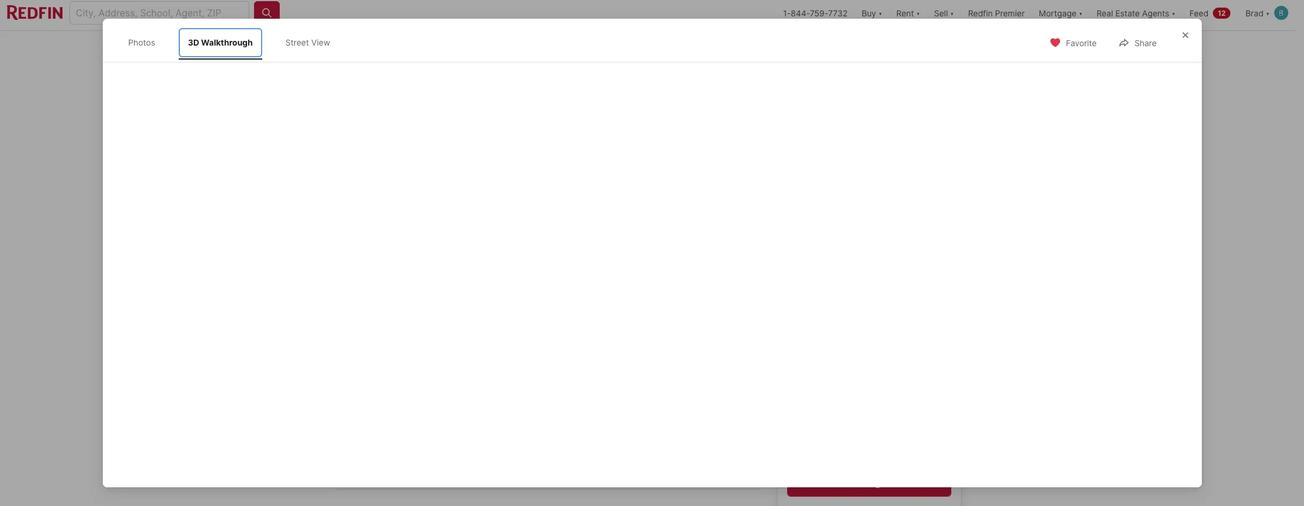 Task type: locate. For each thing, give the bounding box(es) containing it.
1-
[[784, 8, 791, 18]]

7732
[[829, 8, 848, 18]]

1-844-759-7732 link
[[784, 8, 848, 18]]

premier
[[996, 8, 1025, 18]]

schedule
[[800, 477, 842, 489]]

share
[[1135, 38, 1157, 48]]

street view tab
[[276, 28, 340, 57]]

share button
[[1109, 31, 1167, 54]]

tab list
[[117, 26, 351, 59]]

submit search image
[[261, 7, 273, 19]]

photos tab
[[119, 28, 165, 57]]

tab list containing photos
[[117, 26, 351, 59]]

street view
[[286, 37, 330, 47]]

street
[[286, 37, 309, 47]]

3d
[[188, 37, 199, 47]]

1-844-759-7732
[[784, 8, 848, 18]]

walkthrough
[[201, 37, 253, 47]]

City, Address, School, Agent, ZIP search field
[[70, 1, 250, 25]]

photos
[[128, 37, 155, 47]]

dialog
[[103, 19, 1202, 487]]

selling
[[852, 477, 881, 489]]



Task type: vqa. For each thing, say whether or not it's contained in the screenshot.
Schedule A Selling Consultation button
yes



Task type: describe. For each thing, give the bounding box(es) containing it.
redfin premier
[[969, 8, 1025, 18]]

user photo image
[[1275, 6, 1289, 20]]

12
[[1219, 8, 1227, 17]]

feed
[[1190, 8, 1209, 18]]

tab list inside dialog
[[117, 26, 351, 59]]

view
[[312, 37, 330, 47]]

favorite button
[[1040, 31, 1107, 54]]

3d walkthrough tab
[[179, 28, 262, 57]]

redfin premier button
[[962, 0, 1033, 30]]

759-
[[810, 8, 829, 18]]

consultation
[[884, 477, 940, 489]]

favorite
[[1067, 38, 1097, 48]]

schedule a selling consultation
[[800, 477, 940, 489]]

844-
[[791, 8, 810, 18]]

dialog containing photos
[[103, 19, 1202, 487]]

redfin
[[969, 8, 993, 18]]

3d walkthrough
[[188, 37, 253, 47]]

a
[[844, 477, 849, 489]]

schedule a selling consultation button
[[788, 469, 952, 497]]



